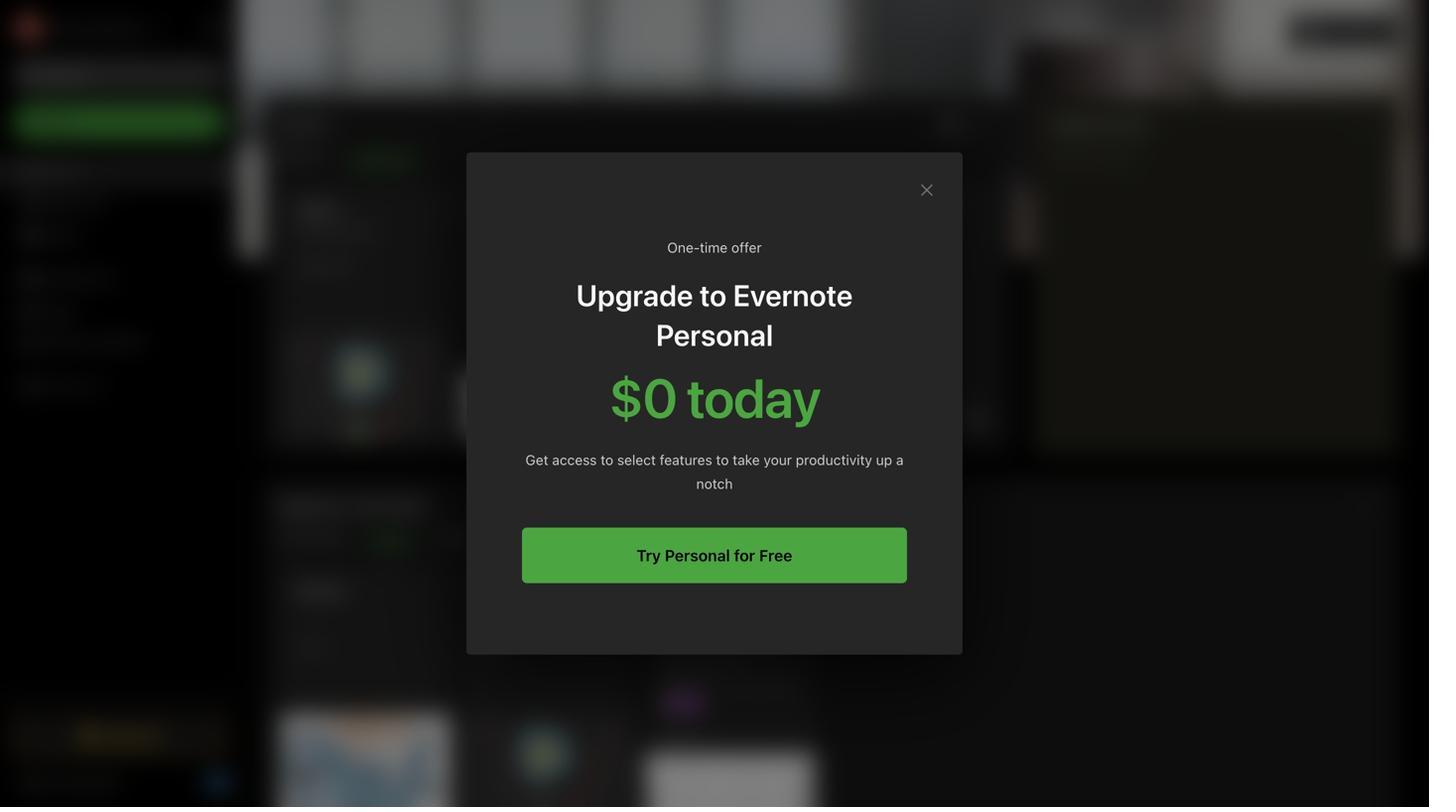 Task type: vqa. For each thing, say whether or not it's contained in the screenshot.
Links and attachments
no



Task type: locate. For each thing, give the bounding box(es) containing it.
None search field
[[26, 58, 213, 93]]

Start writing… text field
[[1053, 148, 1396, 438]]

0 vertical spatial )
[[100, 196, 105, 211]]

scratch
[[1053, 118, 1118, 134]]

to left the select
[[601, 452, 614, 468]]

0 horizontal spatial open
[[479, 223, 513, 239]]

on
[[501, 277, 517, 293], [683, 658, 699, 674]]

flower
[[296, 201, 340, 217], [296, 223, 338, 239], [479, 582, 523, 599]]

1 vertical spatial go
[[661, 658, 680, 674]]

1 vertical spatial )
[[97, 379, 102, 393]]

flower down 'recent' tab
[[296, 201, 340, 217]]

0 vertical spatial sign
[[571, 223, 600, 239]]

0 horizontal spatial dec 5
[[296, 640, 329, 653]]

start inside open laptop - sign in - check task - check emails - start work - go on lunch - meeting - end of day
[[534, 259, 565, 275]]

0 horizontal spatial start
[[534, 259, 565, 275]]

sign
[[571, 223, 600, 239], [754, 604, 782, 621]]

0 vertical spatial flower
[[296, 201, 340, 217]]

laptop
[[517, 223, 557, 239], [700, 604, 740, 621]]

1 horizontal spatial go
[[661, 658, 680, 674]]

today
[[687, 365, 821, 429]]

in down free
[[786, 604, 797, 621]]

1 vertical spatial notes
[[44, 195, 82, 212]]

new
[[44, 114, 72, 130]]

0 horizontal spatial day
[[590, 294, 613, 311]]

start
[[534, 259, 565, 275], [716, 640, 748, 656]]

) for trash
[[97, 379, 102, 393]]

1 horizontal spatial lunch
[[703, 658, 738, 674]]

notes inside notes button
[[279, 117, 326, 133]]

) down the home link
[[100, 196, 105, 211]]

open laptop - sign in - check task - check emails - start work - go on lunch - meeting - end of day button
[[463, 185, 634, 441]]

flower for flower
[[479, 582, 523, 599]]

in
[[603, 223, 615, 239], [786, 604, 797, 621]]

0 vertical spatial task
[[533, 241, 563, 257]]

recent tab
[[279, 146, 324, 167]]

1 horizontal spatial dec
[[479, 640, 501, 653]]

day
[[590, 294, 613, 311], [772, 676, 795, 692]]

0 horizontal spatial in
[[603, 223, 615, 239]]

0 vertical spatial end
[[545, 294, 569, 311]]

-
[[561, 223, 568, 239], [479, 241, 485, 257], [566, 241, 573, 257], [523, 259, 530, 275], [603, 259, 610, 275], [559, 277, 566, 293], [534, 294, 541, 311], [744, 604, 750, 621], [661, 622, 668, 639], [749, 622, 755, 639], [706, 640, 713, 656], [786, 640, 793, 656], [742, 658, 748, 674], [717, 676, 724, 692]]

personal up $0 today
[[656, 317, 774, 353]]

offer
[[732, 239, 762, 256]]

0 vertical spatial notes
[[279, 117, 326, 133]]

( inside notes ( 4 )
[[87, 196, 92, 211]]

meeting inside "morning task open laptop - sign in - check task - check emails - start work - go on lunch - meeting - end of day"
[[661, 676, 713, 692]]

0 vertical spatial go
[[479, 277, 497, 293]]

upgrade inside popup button
[[103, 728, 162, 744]]

of
[[573, 294, 586, 311], [756, 676, 769, 692]]

tab list containing recent
[[267, 146, 1008, 167]]

2 vertical spatial task
[[716, 622, 745, 639]]

1 vertical spatial task
[[720, 582, 751, 599]]

0 vertical spatial of
[[573, 294, 586, 311]]

flower down documents tab
[[479, 582, 523, 599]]

flower up yesterday
[[296, 223, 338, 239]]

( right trash
[[84, 379, 89, 393]]

0 horizontal spatial work
[[569, 259, 600, 275]]

laptop inside "morning task open laptop - sign in - check task - check emails - start work - go on lunch - meeting - end of day"
[[700, 604, 740, 621]]

good afternoon, ruby!
[[263, 20, 459, 43]]

notes up the recent
[[279, 117, 326, 133]]

on inside open laptop - sign in - check task - check emails - start work - go on lunch - meeting - end of day
[[501, 277, 517, 293]]

0 horizontal spatial go
[[479, 277, 497, 293]]

lunch inside open laptop - sign in - check task - check emails - start work - go on lunch - meeting - end of day
[[520, 277, 555, 293]]

work
[[569, 259, 600, 275], [751, 640, 782, 656]]

1 horizontal spatial emails
[[661, 640, 702, 656]]

emails
[[479, 259, 520, 275], [661, 640, 702, 656]]

1 vertical spatial upgrade
[[103, 728, 162, 744]]

thumbnail image
[[280, 333, 451, 441], [645, 333, 816, 441], [463, 372, 634, 441], [280, 714, 451, 807], [463, 714, 634, 807], [645, 754, 816, 807]]

nov 16
[[661, 731, 700, 745]]

( down the home link
[[87, 196, 92, 211]]

notes for notes ( 4 )
[[44, 195, 82, 212]]

) right trash
[[97, 379, 102, 393]]

personal up morning
[[665, 546, 731, 565]]

0 vertical spatial day
[[590, 294, 613, 311]]

dec 5
[[296, 640, 329, 653], [479, 640, 512, 653]]

1 5 from the left
[[321, 640, 329, 653]]

upgrade
[[577, 278, 694, 313], [103, 728, 162, 744]]

1 horizontal spatial of
[[756, 676, 769, 692]]

1 vertical spatial open
[[661, 604, 696, 621]]

tab list containing web clips
[[267, 528, 1394, 548]]

(
[[87, 196, 92, 211], [84, 379, 89, 393]]

1 vertical spatial lunch
[[703, 658, 738, 674]]

0 vertical spatial lunch
[[520, 277, 555, 293]]

0 vertical spatial tab list
[[267, 146, 1008, 167]]

2 dec from the left
[[479, 640, 501, 653]]

check
[[489, 241, 529, 257], [576, 241, 617, 257], [672, 622, 712, 639], [759, 622, 800, 639]]

up
[[877, 452, 893, 468]]

0 horizontal spatial laptop
[[517, 223, 557, 239]]

to down time
[[700, 278, 727, 313]]

1 vertical spatial of
[[756, 676, 769, 692]]

go
[[479, 277, 497, 293], [661, 658, 680, 674]]

0 vertical spatial laptop
[[517, 223, 557, 239]]

2 5 from the left
[[504, 640, 512, 653]]

1 horizontal spatial on
[[683, 658, 699, 674]]

) inside notes ( 4 )
[[100, 196, 105, 211]]

yesterday
[[296, 258, 351, 272]]

$0 today
[[609, 365, 821, 429]]

1 horizontal spatial in
[[786, 604, 797, 621]]

notes down home
[[44, 195, 82, 212]]

2 dec 5 from the left
[[479, 640, 512, 653]]

task
[[533, 241, 563, 257], [720, 582, 751, 599], [716, 622, 745, 639]]

1 vertical spatial start
[[716, 640, 748, 656]]

flower for flower flower note
[[296, 201, 340, 217]]

end
[[545, 294, 569, 311], [727, 676, 752, 692]]

0 vertical spatial open
[[479, 223, 513, 239]]

0 horizontal spatial on
[[501, 277, 517, 293]]

0 vertical spatial work
[[569, 259, 600, 275]]

afternoon,
[[316, 20, 405, 43]]

shared
[[44, 334, 89, 351]]

meeting
[[479, 294, 531, 311], [661, 676, 713, 692]]

0 horizontal spatial end
[[545, 294, 569, 311]]

0 horizontal spatial dec
[[296, 640, 318, 653]]

1/8
[[684, 695, 701, 709]]

try
[[637, 546, 661, 565]]

( inside trash ( 2 )
[[84, 379, 89, 393]]

customize button
[[1290, 16, 1398, 48]]

notes inside tree
[[44, 195, 82, 212]]

1 dec 5 from the left
[[296, 640, 329, 653]]

0 vertical spatial on
[[501, 277, 517, 293]]

to
[[700, 278, 727, 313], [601, 452, 614, 468], [716, 452, 729, 468]]

1 vertical spatial tab list
[[267, 528, 1394, 548]]

1 horizontal spatial meeting
[[661, 676, 713, 692]]

recently captured button
[[275, 495, 428, 518]]

tags button
[[0, 295, 237, 327]]

1 vertical spatial personal
[[665, 546, 731, 565]]

tasks
[[44, 227, 80, 244]]

1 horizontal spatial start
[[716, 640, 748, 656]]

web clips
[[279, 528, 344, 544]]

1 horizontal spatial end
[[727, 676, 752, 692]]

tree
[[0, 156, 238, 698]]

0 vertical spatial start
[[534, 259, 565, 275]]

1 vertical spatial end
[[727, 676, 752, 692]]

)
[[100, 196, 105, 211], [97, 379, 102, 393]]

1 vertical spatial work
[[751, 640, 782, 656]]

personal inside upgrade to evernote personal
[[656, 317, 774, 353]]

emails tab
[[595, 528, 636, 548]]

1 horizontal spatial dec 5
[[479, 640, 512, 653]]

laptop inside open laptop - sign in - check task - check emails - start work - go on lunch - meeting - end of day
[[517, 223, 557, 239]]

1 horizontal spatial day
[[772, 676, 795, 692]]

recently captured
[[279, 498, 428, 514]]

productivity
[[796, 452, 873, 468]]

recently
[[279, 498, 350, 514]]

0 horizontal spatial notes
[[44, 195, 82, 212]]

sharks!
[[296, 582, 347, 599]]

new button
[[12, 104, 226, 140]]

0 horizontal spatial of
[[573, 294, 586, 311]]

1 horizontal spatial upgrade
[[577, 278, 694, 313]]

1 vertical spatial (
[[84, 379, 89, 393]]

in left one- at the left top of page
[[603, 223, 615, 239]]

1 horizontal spatial laptop
[[700, 604, 740, 621]]

open inside open laptop - sign in - check task - check emails - start work - go on lunch - meeting - end of day
[[479, 223, 513, 239]]

1 vertical spatial on
[[683, 658, 699, 674]]

) inside trash ( 2 )
[[97, 379, 102, 393]]

( for trash
[[84, 379, 89, 393]]

tab list
[[267, 146, 1008, 167], [267, 528, 1394, 548]]

morning task open laptop - sign in - check task - check emails - start work - go on lunch - meeting - end of day
[[661, 582, 800, 692]]

5 for flower
[[504, 640, 512, 653]]

0 vertical spatial personal
[[656, 317, 774, 353]]

1 vertical spatial meeting
[[661, 676, 713, 692]]

0 horizontal spatial upgrade
[[103, 728, 162, 744]]

0 horizontal spatial lunch
[[520, 277, 555, 293]]

0 vertical spatial (
[[87, 196, 92, 211]]

Search text field
[[26, 58, 213, 93]]

1 vertical spatial sign
[[754, 604, 782, 621]]

0 horizontal spatial emails
[[479, 259, 520, 275]]

0 vertical spatial emails
[[479, 259, 520, 275]]

1 vertical spatial day
[[772, 676, 795, 692]]

) for notes
[[100, 196, 105, 211]]

0 vertical spatial in
[[603, 223, 615, 239]]

0 vertical spatial meeting
[[479, 294, 531, 311]]

1 horizontal spatial 5
[[504, 640, 512, 653]]

open
[[479, 223, 513, 239], [661, 604, 696, 621]]

0 vertical spatial upgrade
[[577, 278, 694, 313]]

tasks button
[[0, 219, 237, 251]]

select
[[618, 452, 656, 468]]

14,
[[1209, 25, 1226, 39]]

2 tab list from the top
[[267, 528, 1394, 548]]

1 horizontal spatial open
[[661, 604, 696, 621]]

1 vertical spatial emails
[[661, 640, 702, 656]]

1 vertical spatial in
[[786, 604, 797, 621]]

0 horizontal spatial meeting
[[479, 294, 531, 311]]

1 horizontal spatial sign
[[754, 604, 782, 621]]

evernote
[[733, 278, 853, 313]]

1 dec from the left
[[296, 640, 318, 653]]

expand tags image
[[5, 303, 21, 319]]

open laptop - sign in - check task - check emails - start work - go on lunch - meeting - end of day
[[479, 223, 617, 311]]

upgrade inside upgrade to evernote personal
[[577, 278, 694, 313]]

notes ( 4 )
[[44, 195, 105, 212]]

audio
[[535, 528, 571, 544]]

personal
[[656, 317, 774, 353], [665, 546, 731, 565]]

2 vertical spatial flower
[[479, 582, 523, 599]]

1 tab list from the top
[[267, 146, 1008, 167]]

1 vertical spatial laptop
[[700, 604, 740, 621]]

1 horizontal spatial notes
[[279, 117, 326, 133]]

work inside "morning task open laptop - sign in - check task - check emails - start work - go on lunch - meeting - end of day"
[[751, 640, 782, 656]]

notebooks link
[[0, 263, 237, 295]]

notes for notes
[[279, 117, 326, 133]]

1 horizontal spatial work
[[751, 640, 782, 656]]

0 horizontal spatial sign
[[571, 223, 600, 239]]

lunch inside "morning task open laptop - sign in - check task - check emails - start work - go on lunch - meeting - end of day"
[[703, 658, 738, 674]]

flower flower note
[[296, 201, 373, 239]]

0 horizontal spatial 5
[[321, 640, 329, 653]]

web
[[279, 528, 308, 544]]

try personal for free button
[[522, 528, 908, 583]]



Task type: describe. For each thing, give the bounding box(es) containing it.
for
[[734, 546, 756, 565]]

task inside open laptop - sign in - check task - check emails - start work - go on lunch - meeting - end of day
[[533, 241, 563, 257]]

december
[[1142, 25, 1206, 39]]

1 vertical spatial flower
[[296, 223, 338, 239]]

thursday,
[[1072, 25, 1138, 39]]

shared with me link
[[0, 327, 237, 358]]

on inside "morning task open laptop - sign in - check task - check emails - start work - go on lunch - meeting - end of day"
[[683, 658, 699, 674]]

emails inside "morning task open laptop - sign in - check task - check emails - start work - go on lunch - meeting - end of day"
[[661, 640, 702, 656]]

upgrade for upgrade to evernote personal
[[577, 278, 694, 313]]

to left take
[[716, 452, 729, 468]]

scratch pad
[[1053, 118, 1149, 134]]

get
[[526, 452, 549, 468]]

settings image
[[203, 16, 226, 40]]

of inside "morning task open laptop - sign in - check task - check emails - start work - go on lunch - meeting - end of day"
[[756, 676, 769, 692]]

day inside "morning task open laptop - sign in - check task - check emails - start work - go on lunch - meeting - end of day"
[[772, 676, 795, 692]]

2
[[89, 379, 97, 393]]

documents
[[437, 528, 511, 544]]

upgrade button
[[12, 716, 226, 756]]

note
[[342, 223, 373, 239]]

notebooks
[[45, 271, 114, 287]]

5 for sharks!
[[321, 640, 329, 653]]

tab list for flower
[[267, 528, 1394, 548]]

to inside upgrade to evernote personal
[[700, 278, 727, 313]]

dec for flower
[[479, 640, 501, 653]]

customize
[[1325, 24, 1390, 38]]

nov
[[661, 731, 683, 745]]

open inside "morning task open laptop - sign in - check task - check emails - start work - go on lunch - meeting - end of day"
[[661, 604, 696, 621]]

work inside open laptop - sign in - check task - check emails - start work - go on lunch - meeting - end of day
[[569, 259, 600, 275]]

one-time offer
[[668, 239, 762, 256]]

suggested
[[348, 146, 417, 163]]

of inside open laptop - sign in - check task - check emails - start work - go on lunch - meeting - end of day
[[573, 294, 586, 311]]

thursday, december 14, 2023
[[1072, 25, 1258, 39]]

scratch pad button
[[1049, 114, 1149, 138]]

dec 5 for flower
[[479, 640, 512, 653]]

upgrade to evernote personal
[[577, 278, 853, 353]]

morning
[[661, 582, 717, 599]]

in inside "morning task open laptop - sign in - check task - check emails - start work - go on lunch - meeting - end of day"
[[786, 604, 797, 621]]

one-
[[668, 239, 700, 256]]

home link
[[0, 156, 238, 188]]

get access to select features to take your productivity up a notch
[[526, 452, 904, 492]]

end inside "morning task open laptop - sign in - check task - check emails - start work - go on lunch - meeting - end of day"
[[727, 676, 752, 692]]

with
[[93, 334, 120, 351]]

web clips tab
[[279, 528, 344, 548]]

try personal for free
[[637, 546, 793, 565]]

end inside open laptop - sign in - check task - check emails - start work - go on lunch - meeting - end of day
[[545, 294, 569, 311]]

16
[[687, 731, 700, 745]]

home
[[44, 163, 82, 180]]

in inside open laptop - sign in - check task - check emails - start work - go on lunch - meeting - end of day
[[603, 223, 615, 239]]

notes button
[[275, 113, 349, 137]]

( for notes
[[87, 196, 92, 211]]

dec for sharks!
[[296, 640, 318, 653]]

images tab
[[367, 528, 414, 548]]

recent
[[279, 146, 324, 163]]

day inside open laptop - sign in - check task - check emails - start work - go on lunch - meeting - end of day
[[590, 294, 613, 311]]

tree containing home
[[0, 156, 238, 698]]

take
[[733, 452, 760, 468]]

trash
[[44, 378, 79, 394]]

suggested tab
[[348, 146, 417, 167]]

me
[[123, 334, 143, 351]]

expand notebooks image
[[5, 271, 21, 287]]

start inside "morning task open laptop - sign in - check task - check emails - start work - go on lunch - meeting - end of day"
[[716, 640, 748, 656]]

your
[[764, 452, 792, 468]]

pad
[[1121, 118, 1149, 134]]

free
[[760, 546, 793, 565]]

clips
[[312, 528, 344, 544]]

2023
[[1229, 25, 1258, 39]]

personal inside try personal for free button
[[665, 546, 731, 565]]

trash ( 2 )
[[44, 378, 102, 394]]

audio tab
[[535, 528, 571, 548]]

features
[[660, 452, 713, 468]]

access
[[552, 452, 597, 468]]

documents tab
[[437, 528, 511, 548]]

ruby!
[[410, 20, 459, 43]]

emails inside open laptop - sign in - check task - check emails - start work - go on lunch - meeting - end of day
[[479, 259, 520, 275]]

sign inside open laptop - sign in - check task - check emails - start work - go on lunch - meeting - end of day
[[571, 223, 600, 239]]

go inside open laptop - sign in - check task - check emails - start work - go on lunch - meeting - end of day
[[479, 277, 497, 293]]

good
[[263, 20, 311, 43]]

notch
[[697, 476, 733, 492]]

a
[[897, 452, 904, 468]]

time
[[700, 239, 728, 256]]

shared with me
[[44, 334, 143, 351]]

dec 5 for sharks!
[[296, 640, 329, 653]]

emails
[[595, 528, 636, 544]]

captured
[[353, 498, 428, 514]]

meeting inside open laptop - sign in - check task - check emails - start work - go on lunch - meeting - end of day
[[479, 294, 531, 311]]

tab list for open laptop - sign in - check task - check emails - start work - go on lunch - meeting - end of day
[[267, 146, 1008, 167]]

images
[[367, 528, 414, 544]]

go inside "morning task open laptop - sign in - check task - check emails - start work - go on lunch - meeting - end of day"
[[661, 658, 680, 674]]

$0
[[609, 365, 677, 429]]

4
[[92, 196, 100, 211]]

tags
[[45, 303, 75, 319]]

upgrade for upgrade
[[103, 728, 162, 744]]

sign inside "morning task open laptop - sign in - check task - check emails - start work - go on lunch - meeting - end of day"
[[754, 604, 782, 621]]



